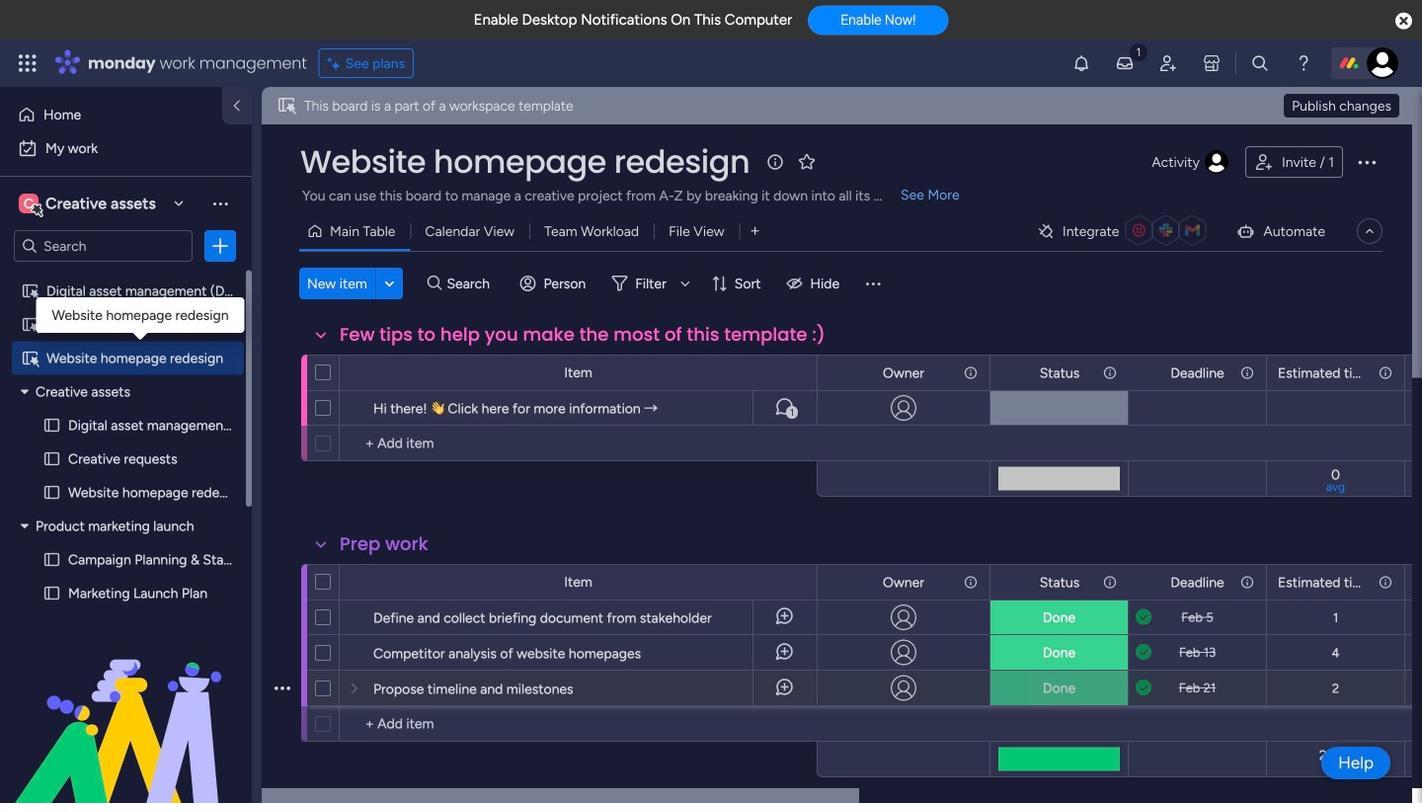 Task type: vqa. For each thing, say whether or not it's contained in the screenshot.
workspace options icon
yes



Task type: describe. For each thing, give the bounding box(es) containing it.
invite members image
[[1159, 53, 1179, 73]]

v2 search image
[[428, 272, 442, 295]]

board activity image
[[1205, 150, 1229, 174]]

1 public board image from the top
[[42, 416, 61, 435]]

update feed image
[[1115, 53, 1135, 73]]

add view image
[[751, 224, 759, 238]]

1 v2 done deadline image from the top
[[1136, 643, 1152, 662]]

3 public board under template workspace image from the top
[[21, 349, 40, 368]]

notifications image
[[1072, 53, 1092, 73]]

caret down image
[[21, 385, 29, 399]]

workspace image
[[19, 193, 39, 214]]

angle down image
[[385, 276, 394, 291]]

add to favorites image
[[798, 152, 817, 171]]

1 horizontal spatial column information image
[[1378, 575, 1394, 590]]

collapse board header image
[[1362, 223, 1378, 239]]

help image
[[1294, 53, 1314, 73]]

1 vertical spatial option
[[12, 132, 240, 164]]

2 public board image from the top
[[42, 483, 61, 502]]

1 image
[[1130, 41, 1148, 63]]

show board description image
[[764, 152, 788, 172]]

workspace selection element
[[19, 192, 159, 217]]

see plans image
[[328, 52, 345, 74]]

john smith image
[[1367, 47, 1399, 79]]

Search field
[[442, 270, 501, 297]]

2 public board image from the top
[[42, 550, 61, 569]]



Task type: locate. For each thing, give the bounding box(es) containing it.
0 vertical spatial public board image
[[42, 450, 61, 468]]

column information image
[[963, 365, 979, 381], [1378, 575, 1394, 590]]

1 vertical spatial public board image
[[42, 550, 61, 569]]

0 vertical spatial column information image
[[963, 365, 979, 381]]

2 vertical spatial public board image
[[42, 584, 61, 603]]

lottie animation element
[[0, 604, 252, 803]]

Search in workspace field
[[41, 235, 165, 257]]

2 vertical spatial option
[[0, 273, 252, 277]]

list box
[[0, 270, 272, 740]]

1 public board image from the top
[[42, 450, 61, 468]]

0 vertical spatial public board image
[[42, 416, 61, 435]]

workspace options image
[[210, 193, 230, 213]]

monday marketplace image
[[1202, 53, 1222, 73]]

lottie animation image
[[0, 604, 252, 803]]

0 horizontal spatial column information image
[[963, 365, 979, 381]]

0 vertical spatial v2 done deadline image
[[1136, 643, 1152, 662]]

0 vertical spatial option
[[12, 99, 210, 130]]

2 v2 done deadline image from the top
[[1136, 679, 1152, 698]]

dapulse close image
[[1396, 11, 1413, 32]]

2 vertical spatial public board under template workspace image
[[21, 349, 40, 368]]

v2 done deadline image
[[1136, 608, 1152, 627]]

public board image
[[42, 450, 61, 468], [42, 550, 61, 569]]

None field
[[295, 141, 755, 183], [335, 322, 831, 348], [878, 362, 930, 384], [1035, 362, 1085, 384], [1166, 362, 1230, 384], [1273, 362, 1373, 384], [335, 532, 433, 557], [878, 572, 930, 593], [1035, 572, 1085, 593], [1166, 572, 1230, 593], [1273, 572, 1373, 593], [295, 141, 755, 183], [335, 322, 831, 348], [878, 362, 930, 384], [1035, 362, 1085, 384], [1166, 362, 1230, 384], [1273, 362, 1373, 384], [335, 532, 433, 557], [878, 572, 930, 593], [1035, 572, 1085, 593], [1166, 572, 1230, 593], [1273, 572, 1373, 593]]

public board under template workspace image
[[21, 282, 40, 300], [21, 315, 40, 334], [21, 349, 40, 368]]

1 public board under template workspace image from the top
[[21, 282, 40, 300]]

1 vertical spatial public board under template workspace image
[[21, 315, 40, 334]]

1 vertical spatial column information image
[[1378, 575, 1394, 590]]

options image
[[1355, 150, 1379, 174]]

2 public board under template workspace image from the top
[[21, 315, 40, 334]]

option
[[12, 99, 210, 130], [12, 132, 240, 164], [0, 273, 252, 277]]

options image
[[210, 236, 230, 256]]

v2 done deadline image
[[1136, 643, 1152, 662], [1136, 679, 1152, 698]]

public board image
[[42, 416, 61, 435], [42, 483, 61, 502], [42, 584, 61, 603]]

caret down image
[[21, 519, 29, 533]]

arrow down image
[[674, 272, 697, 295]]

3 public board image from the top
[[42, 584, 61, 603]]

1 vertical spatial public board image
[[42, 483, 61, 502]]

column information image
[[1103, 365, 1118, 381], [1240, 365, 1256, 381], [1378, 365, 1394, 381], [963, 575, 979, 590], [1103, 575, 1118, 590], [1240, 575, 1256, 590]]

menu image
[[864, 274, 883, 293]]

0 vertical spatial public board under template workspace image
[[21, 282, 40, 300]]

select product image
[[18, 53, 38, 73]]

search everything image
[[1251, 53, 1271, 73]]

1 vertical spatial v2 done deadline image
[[1136, 679, 1152, 698]]



